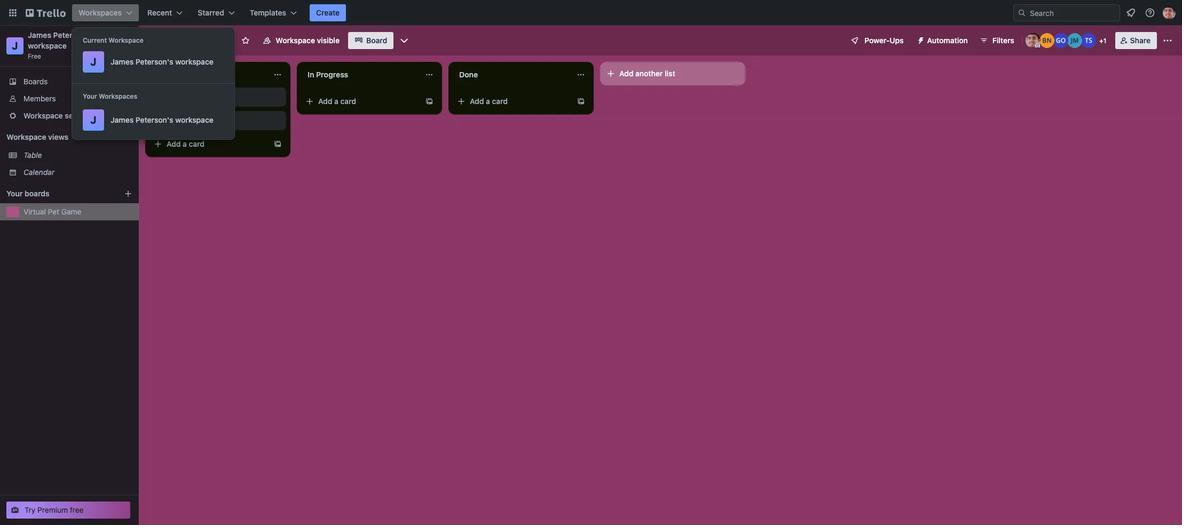 Task type: describe. For each thing, give the bounding box(es) containing it.
another
[[636, 69, 663, 78]]

this member is an admin of this board. image
[[1035, 43, 1040, 48]]

try premium free button
[[6, 502, 130, 519]]

recent
[[147, 8, 172, 17]]

add a card for in progress
[[318, 97, 356, 106]]

settings
[[65, 111, 93, 120]]

your boards
[[6, 189, 49, 198]]

james peterson (jamespeterson93) image
[[1026, 33, 1041, 48]]

your for your boards
[[6, 189, 23, 198]]

card for in progress
[[340, 97, 356, 106]]

create
[[316, 8, 340, 17]]

a for done
[[486, 97, 490, 106]]

board link
[[348, 32, 394, 49]]

progress
[[316, 70, 348, 79]]

premium
[[37, 506, 68, 515]]

pet
[[48, 207, 59, 216]]

power-ups button
[[843, 32, 910, 49]]

1 vertical spatial j
[[90, 56, 97, 68]]

2 vertical spatial james
[[111, 115, 134, 124]]

brainstorm
[[194, 116, 231, 125]]

workspace for settings
[[23, 111, 63, 120]]

workspace for views
[[6, 132, 46, 142]]

1 vertical spatial james
[[111, 57, 134, 66]]

back to home image
[[26, 4, 66, 21]]

add another list button
[[600, 62, 746, 85]]

current
[[83, 36, 107, 44]]

1 vertical spatial peterson's
[[136, 57, 173, 66]]

james inside james peterson's workspace free
[[28, 30, 51, 40]]

gary orlando (garyorlando) image
[[1054, 33, 1069, 48]]

your boards with 1 items element
[[6, 187, 108, 200]]

workspace views
[[6, 132, 68, 142]]

add a card button for done
[[453, 93, 573, 110]]

0 horizontal spatial card
[[189, 139, 205, 148]]

virtual pet game
[[23, 207, 81, 216]]

workspace settings button
[[0, 107, 139, 124]]

customize views image
[[399, 35, 410, 46]]

automation
[[927, 36, 968, 45]]

done
[[459, 70, 478, 79]]

visible
[[317, 36, 340, 45]]

ben nelson (bennelson96) image
[[1040, 33, 1055, 48]]

filters
[[993, 36, 1015, 45]]

add inside add another list button
[[620, 69, 634, 78]]

peterson's inside james peterson's workspace free
[[53, 30, 92, 40]]

1 vertical spatial workspace
[[175, 57, 214, 66]]

recent button
[[141, 4, 189, 21]]

primary element
[[0, 0, 1182, 26]]

in
[[308, 70, 314, 79]]

free
[[28, 52, 41, 60]]

automation button
[[913, 32, 975, 49]]

card for done
[[492, 97, 508, 106]]

2 vertical spatial workspace
[[175, 115, 214, 124]]

in progress
[[308, 70, 348, 79]]

search image
[[1018, 9, 1026, 17]]

0 horizontal spatial a
[[183, 139, 187, 148]]

+
[[1100, 37, 1104, 45]]

templates button
[[243, 4, 303, 21]]

0 notifications image
[[1125, 6, 1138, 19]]

add a card button for in progress
[[301, 93, 421, 110]]

templates
[[250, 8, 286, 17]]

workspace for visible
[[276, 36, 315, 45]]

Board name text field
[[147, 32, 235, 49]]

starred
[[198, 8, 224, 17]]

boards
[[23, 77, 48, 86]]

create button
[[310, 4, 346, 21]]

create from template… image
[[425, 97, 434, 106]]

pets
[[177, 116, 192, 125]]



Task type: locate. For each thing, give the bounding box(es) containing it.
create from template… image for leftmost add a card 'button'
[[273, 140, 282, 148]]

peterson's left "pets"
[[136, 115, 173, 124]]

workspace left visible
[[276, 36, 315, 45]]

0 vertical spatial peterson's
[[53, 30, 92, 40]]

workspace visible button
[[257, 32, 346, 49]]

your for your workspaces
[[83, 92, 97, 100]]

jeremy miller (jeremymiller198) image
[[1067, 33, 1082, 48]]

try
[[25, 506, 35, 515]]

add left another
[[620, 69, 634, 78]]

j down 'current'
[[90, 56, 97, 68]]

create from template… image for add a card 'button' related to done
[[577, 97, 585, 106]]

list
[[665, 69, 675, 78]]

game
[[61, 207, 81, 216]]

james peterson's workspace free
[[28, 30, 94, 60]]

james
[[28, 30, 51, 40], [111, 57, 134, 66], [111, 115, 134, 124]]

a down "pets"
[[183, 139, 187, 148]]

2 horizontal spatial add a card
[[470, 97, 508, 106]]

workspaces button
[[72, 4, 139, 21]]

1 vertical spatial james peterson's workspace
[[111, 115, 214, 124]]

workspace
[[276, 36, 315, 45], [109, 36, 144, 44], [23, 111, 63, 120], [6, 132, 46, 142]]

workspace up free
[[28, 41, 67, 50]]

add a card button
[[301, 93, 421, 110], [453, 93, 573, 110], [150, 136, 269, 153]]

add down in progress
[[318, 97, 332, 106]]

0 vertical spatial your
[[83, 92, 97, 100]]

star or unstar board image
[[242, 36, 250, 45]]

0 horizontal spatial create from template… image
[[273, 140, 282, 148]]

calendar link
[[23, 167, 132, 178]]

None text field
[[150, 66, 267, 83]]

a
[[334, 97, 339, 106], [486, 97, 490, 106], [183, 139, 187, 148]]

workspace visible
[[276, 36, 340, 45]]

1 horizontal spatial a
[[334, 97, 339, 106]]

card
[[340, 97, 356, 106], [492, 97, 508, 106], [189, 139, 205, 148]]

your workspaces
[[83, 92, 137, 100]]

table
[[23, 151, 42, 160]]

team pets brainstorm link
[[156, 115, 280, 126]]

james up free
[[28, 30, 51, 40]]

1
[[1104, 37, 1107, 45]]

workspace down 'board name' text field
[[175, 57, 214, 66]]

filters button
[[977, 32, 1018, 49]]

workspace up table
[[6, 132, 46, 142]]

your up settings
[[83, 92, 97, 100]]

add a card
[[318, 97, 356, 106], [470, 97, 508, 106], [167, 139, 205, 148]]

0 horizontal spatial your
[[6, 189, 23, 198]]

add a card button down done text field on the left of the page
[[453, 93, 573, 110]]

card down team pets brainstorm
[[189, 139, 205, 148]]

j
[[12, 40, 18, 52], [90, 56, 97, 68], [90, 114, 97, 126]]

workspaces
[[79, 8, 122, 17], [99, 92, 137, 100]]

add down team
[[167, 139, 181, 148]]

current workspace
[[83, 36, 144, 44]]

Done text field
[[453, 66, 570, 83]]

1 horizontal spatial add a card button
[[301, 93, 421, 110]]

0 horizontal spatial add a card button
[[150, 136, 269, 153]]

1 james peterson's workspace from the top
[[111, 57, 214, 66]]

sm image
[[913, 32, 927, 47]]

boards link
[[0, 73, 139, 90]]

team pets brainstorm
[[156, 116, 231, 125]]

0 vertical spatial create from template… image
[[577, 97, 585, 106]]

add a card button down brainstorm
[[150, 136, 269, 153]]

1 vertical spatial your
[[6, 189, 23, 198]]

create from template… image
[[577, 97, 585, 106], [273, 140, 282, 148]]

views
[[48, 132, 68, 142]]

workspace down members on the top left of page
[[23, 111, 63, 120]]

card down in progress text field
[[340, 97, 356, 106]]

table link
[[23, 150, 132, 161]]

ups
[[890, 36, 904, 45]]

add a card for done
[[470, 97, 508, 106]]

0 vertical spatial workspaces
[[79, 8, 122, 17]]

1 horizontal spatial card
[[340, 97, 356, 106]]

2 vertical spatial j
[[90, 114, 97, 126]]

peterson's down 'board name' text field
[[136, 57, 173, 66]]

a down progress
[[334, 97, 339, 106]]

a down done text field on the left of the page
[[486, 97, 490, 106]]

1 horizontal spatial add a card
[[318, 97, 356, 106]]

calendar
[[23, 168, 54, 177]]

workspaces down boards link
[[99, 92, 137, 100]]

workspaces inside dropdown button
[[79, 8, 122, 17]]

open information menu image
[[1145, 7, 1156, 18]]

2 horizontal spatial card
[[492, 97, 508, 106]]

members link
[[0, 90, 139, 107]]

2 vertical spatial peterson's
[[136, 115, 173, 124]]

a for in progress
[[334, 97, 339, 106]]

starred button
[[191, 4, 241, 21]]

share
[[1130, 36, 1151, 45]]

1 vertical spatial create from template… image
[[273, 140, 282, 148]]

team
[[156, 116, 175, 125]]

add down done at the left top of the page
[[470, 97, 484, 106]]

1 horizontal spatial create from template… image
[[577, 97, 585, 106]]

tara schultz (taraschultz7) image
[[1081, 33, 1096, 48]]

2 james peterson's workspace from the top
[[111, 115, 214, 124]]

share button
[[1116, 32, 1157, 49]]

members
[[23, 94, 56, 103]]

+ 1
[[1100, 37, 1107, 45]]

power-ups
[[865, 36, 904, 45]]

add a card down progress
[[318, 97, 356, 106]]

In Progress text field
[[301, 66, 419, 83]]

james peterson (jamespeterson93) image
[[1163, 6, 1176, 19]]

show menu image
[[1163, 35, 1173, 46]]

free
[[70, 506, 84, 515]]

1 horizontal spatial your
[[83, 92, 97, 100]]

add board image
[[124, 190, 132, 198]]

2 horizontal spatial a
[[486, 97, 490, 106]]

peterson's
[[53, 30, 92, 40], [136, 57, 173, 66], [136, 115, 173, 124]]

power-
[[865, 36, 890, 45]]

0 horizontal spatial add a card
[[167, 139, 205, 148]]

workspace right team
[[175, 115, 214, 124]]

james down current workspace
[[111, 57, 134, 66]]

add another list
[[620, 69, 675, 78]]

workspaces up 'current'
[[79, 8, 122, 17]]

board
[[366, 36, 387, 45]]

james peterson's workspace link
[[28, 30, 94, 50]]

james down "your workspaces"
[[111, 115, 134, 124]]

james peterson's workspace
[[111, 57, 214, 66], [111, 115, 214, 124]]

0 vertical spatial workspace
[[28, 41, 67, 50]]

virtual
[[23, 207, 46, 216]]

boards
[[25, 189, 49, 198]]

0 vertical spatial james peterson's workspace
[[111, 57, 214, 66]]

your
[[83, 92, 97, 100], [6, 189, 23, 198]]

workspace inside workspace settings popup button
[[23, 111, 63, 120]]

card down done text field on the left of the page
[[492, 97, 508, 106]]

workspace settings
[[23, 111, 93, 120]]

add a card down "pets"
[[167, 139, 205, 148]]

workspace right 'current'
[[109, 36, 144, 44]]

workspace inside james peterson's workspace free
[[28, 41, 67, 50]]

virtual pet game link
[[23, 207, 132, 217]]

your left boards
[[6, 189, 23, 198]]

peterson's down the "back to home" image
[[53, 30, 92, 40]]

workspace inside "workspace visible" button
[[276, 36, 315, 45]]

try premium free
[[25, 506, 84, 515]]

add
[[620, 69, 634, 78], [318, 97, 332, 106], [470, 97, 484, 106], [167, 139, 181, 148]]

1 vertical spatial workspaces
[[99, 92, 137, 100]]

j link
[[6, 37, 23, 54]]

add a card down done at the left top of the page
[[470, 97, 508, 106]]

0 vertical spatial james
[[28, 30, 51, 40]]

2 horizontal spatial add a card button
[[453, 93, 573, 110]]

0 vertical spatial j
[[12, 40, 18, 52]]

Search field
[[1026, 5, 1120, 21]]

j left james peterson's workspace free
[[12, 40, 18, 52]]

j down "your workspaces"
[[90, 114, 97, 126]]

add a card button down in progress text field
[[301, 93, 421, 110]]

workspace
[[28, 41, 67, 50], [175, 57, 214, 66], [175, 115, 214, 124]]



Task type: vqa. For each thing, say whether or not it's contained in the screenshot.
the 14 to the top
no



